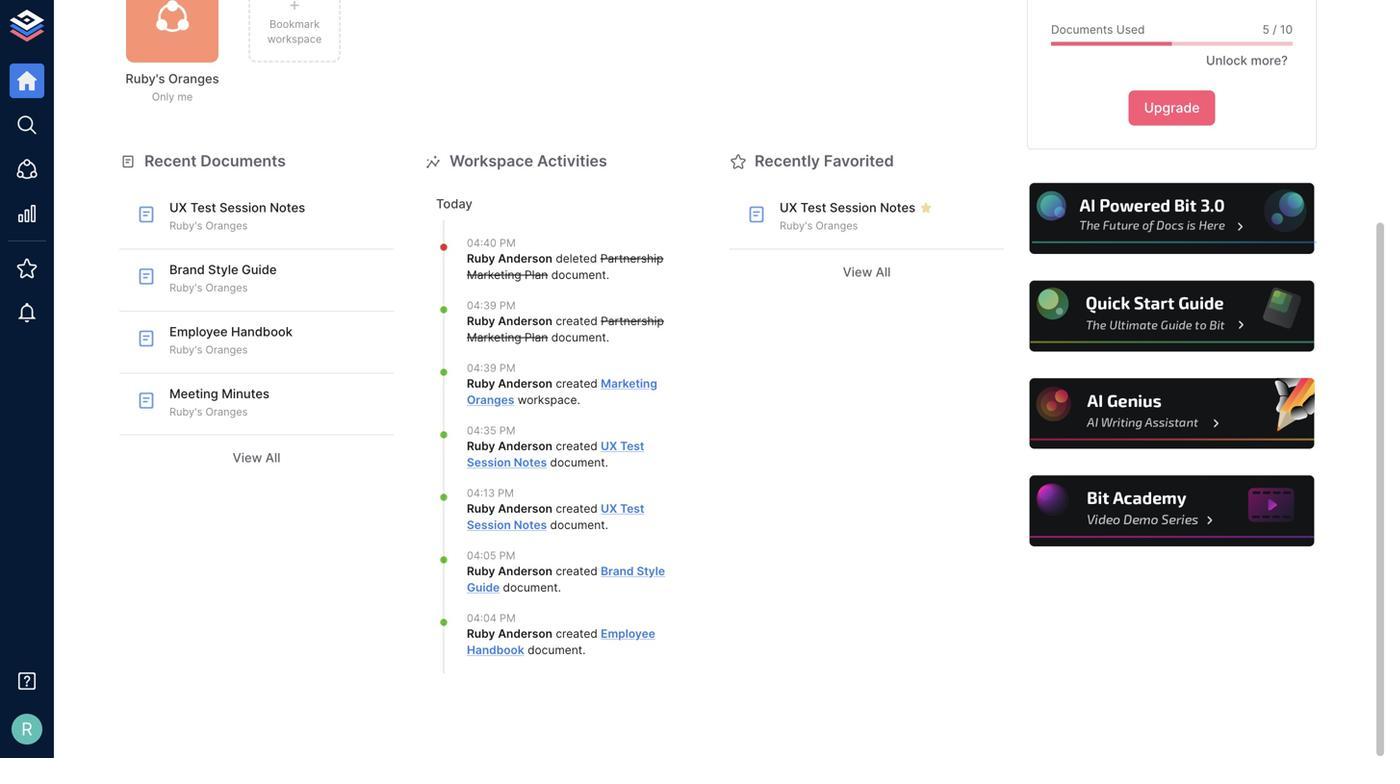 Task type: describe. For each thing, give the bounding box(es) containing it.
ux test session notes ruby's oranges
[[169, 200, 305, 232]]

04:13 pm
[[467, 487, 514, 500]]

04:39 pm for workspace .
[[467, 362, 516, 375]]

used
[[1117, 23, 1145, 37]]

upgrade button
[[1129, 91, 1215, 126]]

1 ruby from the top
[[467, 252, 495, 266]]

brand for brand style guide ruby's oranges
[[169, 262, 205, 277]]

2 created from the top
[[556, 377, 598, 391]]

4 created from the top
[[556, 502, 598, 516]]

oranges inside marketing oranges
[[467, 393, 514, 407]]

5 ruby anderson created from the top
[[467, 565, 601, 579]]

recent documents
[[144, 152, 286, 170]]

04:35 pm
[[467, 425, 516, 437]]

unlock
[[1206, 53, 1248, 68]]

partnership marketing plan for deleted
[[467, 252, 664, 282]]

partnership marketing plan for created
[[467, 314, 664, 345]]

handbook for employee handbook ruby's oranges
[[231, 324, 293, 339]]

workspace
[[450, 152, 533, 170]]

pm for brand style guide link at the left of page
[[499, 550, 515, 562]]

activities
[[537, 152, 607, 170]]

view for right view all button
[[843, 265, 873, 280]]

session up 04:05 pm
[[467, 518, 511, 532]]

document for 04:35 pm
[[550, 456, 605, 470]]

employee handbook ruby's oranges
[[169, 324, 293, 356]]

04:40
[[467, 237, 497, 250]]

. for 04:13 pm the ux test session notes link
[[605, 518, 608, 532]]

favorited
[[824, 152, 894, 170]]

6 created from the top
[[556, 627, 598, 641]]

view all for view all button to the left
[[233, 451, 280, 466]]

1 anderson from the top
[[498, 252, 553, 266]]

document . for 04:13 pm
[[547, 518, 608, 532]]

workspace .
[[514, 393, 580, 407]]

1 ruby anderson created from the top
[[467, 314, 601, 328]]

2 ruby from the top
[[467, 314, 495, 328]]

3 created from the top
[[556, 440, 598, 454]]

ux test session notes for 04:13 pm
[[467, 502, 645, 532]]

ruby for the ux test session notes link associated with 04:35 pm
[[467, 440, 495, 454]]

deleted
[[556, 252, 597, 266]]

pm right 04:40
[[500, 237, 516, 250]]

document . for 04:35 pm
[[547, 456, 608, 470]]

ruby's oranges only me
[[125, 71, 219, 103]]

marketing oranges link
[[467, 377, 657, 407]]

1 vertical spatial workspace
[[518, 393, 577, 407]]

guide for brand style guide
[[467, 581, 500, 595]]

04:35
[[467, 425, 496, 437]]

ruby's inside brand style guide ruby's oranges
[[169, 282, 203, 294]]

4 anderson from the top
[[498, 440, 553, 454]]

04:39 for workspace
[[467, 362, 497, 375]]

document for 04:13 pm
[[550, 518, 605, 532]]

view for view all button to the left
[[233, 451, 262, 466]]

ruby's inside ruby's oranges only me
[[125, 71, 165, 86]]

document . for 04:04 pm
[[524, 643, 586, 657]]

brand style guide
[[467, 565, 665, 595]]

ux test session notes link for 04:35 pm
[[467, 440, 645, 470]]

partnership for deleted
[[601, 252, 664, 266]]

me
[[177, 91, 193, 103]]

ruby for employee handbook link
[[467, 627, 495, 641]]

04:39 for document
[[467, 300, 497, 312]]

oranges inside ruby's oranges only me
[[168, 71, 219, 86]]

1 help image from the top
[[1027, 181, 1317, 257]]

3 help image from the top
[[1027, 376, 1317, 452]]

04:05
[[467, 550, 496, 562]]

pm for 04:13 pm the ux test session notes link
[[498, 487, 514, 500]]

. for employee handbook link
[[583, 643, 586, 657]]

r button
[[6, 709, 48, 751]]

bookmark workspace
[[267, 18, 322, 45]]

4 help image from the top
[[1027, 473, 1317, 550]]

employee for employee handbook
[[601, 627, 655, 641]]

employee handbook link
[[467, 627, 655, 657]]

oranges inside employee handbook ruby's oranges
[[205, 344, 248, 356]]

marketing oranges
[[467, 377, 657, 407]]

ux inside ux test session notes ruby's oranges
[[169, 200, 187, 215]]

document . for 04:39 pm
[[548, 331, 610, 345]]

ux test session notes for 04:35 pm
[[467, 440, 645, 470]]

ruby's inside the meeting minutes ruby's oranges
[[169, 406, 203, 418]]

6 ruby anderson created from the top
[[467, 627, 601, 641]]

bookmark
[[270, 18, 320, 30]]

1 created from the top
[[556, 314, 598, 328]]

upgrade
[[1144, 100, 1200, 116]]

2 anderson from the top
[[498, 314, 553, 328]]

marketing inside marketing oranges
[[601, 377, 657, 391]]

marketing for ruby anderson created
[[467, 331, 522, 345]]

04:04
[[467, 612, 497, 625]]

meeting
[[169, 386, 218, 401]]

ux up the ruby's oranges
[[780, 200, 797, 215]]

plan for created
[[525, 331, 548, 345]]

oranges down recently favorited
[[816, 220, 858, 232]]

0 vertical spatial ux test session notes
[[780, 200, 916, 215]]

style for brand style guide
[[637, 565, 665, 579]]

test inside ux test session notes ruby's oranges
[[190, 200, 216, 215]]

marketing for ruby anderson deleted
[[467, 268, 522, 282]]

document . for 04:40 pm
[[548, 268, 610, 282]]

partnership for created
[[601, 314, 664, 328]]

brand style guide link
[[467, 565, 665, 595]]

brand for brand style guide
[[601, 565, 634, 579]]

documents used
[[1051, 23, 1145, 37]]

oranges inside brand style guide ruby's oranges
[[205, 282, 248, 294]]

minutes
[[222, 386, 270, 401]]

notes inside ux test session notes ruby's oranges
[[270, 200, 305, 215]]

ruby's down recently
[[780, 220, 813, 232]]

2 help image from the top
[[1027, 278, 1317, 355]]

today
[[436, 196, 473, 211]]

04:39 pm for document .
[[467, 300, 516, 312]]

1 horizontal spatial documents
[[1051, 23, 1113, 37]]

session inside ux test session notes ruby's oranges
[[220, 200, 266, 215]]

oranges inside ux test session notes ruby's oranges
[[205, 220, 248, 232]]



Task type: vqa. For each thing, say whether or not it's contained in the screenshot.


Task type: locate. For each thing, give the bounding box(es) containing it.
oranges up minutes
[[205, 344, 248, 356]]

2 vertical spatial marketing
[[601, 377, 657, 391]]

10
[[1280, 23, 1293, 37]]

ruby's up only
[[125, 71, 165, 86]]

1 partnership marketing plan from the top
[[467, 252, 664, 282]]

ruby's down meeting
[[169, 406, 203, 418]]

ruby anderson created down 04:35 pm
[[467, 440, 601, 454]]

0 horizontal spatial guide
[[242, 262, 277, 277]]

ux test session notes link down workspace .
[[467, 440, 645, 470]]

ruby's oranges
[[780, 220, 858, 232]]

1 horizontal spatial all
[[876, 265, 891, 280]]

ruby for brand style guide link at the left of page
[[467, 565, 495, 579]]

bookmark workspace button
[[248, 0, 341, 63]]

04:04 pm
[[467, 612, 516, 625]]

1 horizontal spatial guide
[[467, 581, 500, 595]]

1 vertical spatial documents
[[201, 152, 286, 170]]

oranges up me
[[168, 71, 219, 86]]

04:40 pm
[[467, 237, 516, 250]]

ruby anderson created down 04:04 pm
[[467, 627, 601, 641]]

notes down favorited
[[880, 200, 916, 215]]

style inside brand style guide
[[637, 565, 665, 579]]

0 vertical spatial brand
[[169, 262, 205, 277]]

ux test session notes up the ruby's oranges
[[780, 200, 916, 215]]

document down brand style guide
[[528, 643, 583, 657]]

partnership
[[601, 252, 664, 266], [601, 314, 664, 328]]

0 vertical spatial partnership
[[601, 252, 664, 266]]

1 vertical spatial brand
[[601, 565, 634, 579]]

0 horizontal spatial all
[[265, 451, 280, 466]]

0 vertical spatial partnership marketing plan
[[467, 252, 664, 282]]

1 vertical spatial view all
[[233, 451, 280, 466]]

anderson down ruby anderson deleted
[[498, 314, 553, 328]]

document down workspace .
[[550, 456, 605, 470]]

partnership marketing plan up marketing oranges
[[467, 314, 664, 345]]

0 horizontal spatial style
[[208, 262, 238, 277]]

employee for employee handbook ruby's oranges
[[169, 324, 228, 339]]

ruby
[[467, 252, 495, 266], [467, 314, 495, 328], [467, 377, 495, 391], [467, 440, 495, 454], [467, 502, 495, 516], [467, 565, 495, 579], [467, 627, 495, 641]]

ruby's up meeting
[[169, 344, 203, 356]]

04:13
[[467, 487, 495, 500]]

anderson down 04:04 pm
[[498, 627, 553, 641]]

4 ruby anderson created from the top
[[467, 502, 601, 516]]

0 horizontal spatial view
[[233, 451, 262, 466]]

0 horizontal spatial documents
[[201, 152, 286, 170]]

all
[[876, 265, 891, 280], [265, 451, 280, 466]]

plan for deleted
[[525, 268, 548, 282]]

0 vertical spatial view all
[[843, 265, 891, 280]]

help image
[[1027, 181, 1317, 257], [1027, 278, 1317, 355], [1027, 376, 1317, 452], [1027, 473, 1317, 550]]

employee down brand style guide link at the left of page
[[601, 627, 655, 641]]

style inside brand style guide ruby's oranges
[[208, 262, 238, 277]]

ruby for 04:13 pm the ux test session notes link
[[467, 502, 495, 516]]

3 ruby from the top
[[467, 377, 495, 391]]

1 horizontal spatial employee
[[601, 627, 655, 641]]

1 vertical spatial employee
[[601, 627, 655, 641]]

document up 04:04 pm
[[503, 581, 558, 595]]

0 vertical spatial workspace
[[267, 33, 322, 45]]

anderson down the 04:13 pm
[[498, 502, 553, 516]]

oranges down minutes
[[205, 406, 248, 418]]

ux
[[169, 200, 187, 215], [780, 200, 797, 215], [601, 440, 617, 454], [601, 502, 617, 516]]

0 vertical spatial employee
[[169, 324, 228, 339]]

brand up employee handbook
[[601, 565, 634, 579]]

0 horizontal spatial view all button
[[119, 444, 394, 473]]

document . down brand style guide
[[524, 643, 586, 657]]

1 vertical spatial style
[[637, 565, 665, 579]]

document down deleted at the top of the page
[[551, 268, 606, 282]]

04:39 up 04:35
[[467, 362, 497, 375]]

7 anderson from the top
[[498, 627, 553, 641]]

0 horizontal spatial brand
[[169, 262, 205, 277]]

2 ruby anderson created from the top
[[467, 377, 601, 391]]

. for the ux test session notes link associated with 04:35 pm
[[605, 456, 608, 470]]

ux test session notes down workspace .
[[467, 440, 645, 470]]

04:39 pm down 04:40 pm
[[467, 300, 516, 312]]

workspace inside button
[[267, 33, 322, 45]]

employee
[[169, 324, 228, 339], [601, 627, 655, 641]]

guide inside brand style guide ruby's oranges
[[242, 262, 277, 277]]

created down brand style guide link at the left of page
[[556, 627, 598, 641]]

employee inside employee handbook
[[601, 627, 655, 641]]

ruby anderson created
[[467, 314, 601, 328], [467, 377, 601, 391], [467, 440, 601, 454], [467, 502, 601, 516], [467, 565, 601, 579], [467, 627, 601, 641]]

2 04:39 pm from the top
[[467, 362, 516, 375]]

handbook down 04:04 pm
[[467, 643, 524, 657]]

1 vertical spatial view
[[233, 451, 262, 466]]

unlock more?
[[1206, 53, 1288, 68]]

partnership marketing plan down 04:40 pm
[[467, 252, 664, 282]]

0 vertical spatial guide
[[242, 262, 277, 277]]

view all button down the ruby's oranges
[[730, 257, 1004, 287]]

1 ux test session notes link from the top
[[467, 440, 645, 470]]

5
[[1263, 23, 1270, 37]]

6 ruby from the top
[[467, 565, 495, 579]]

handbook inside employee handbook ruby's oranges
[[231, 324, 293, 339]]

ruby anderson created down the 04:13 pm
[[467, 502, 601, 516]]

ruby's up brand style guide ruby's oranges
[[169, 220, 203, 232]]

notes
[[270, 200, 305, 215], [880, 200, 916, 215], [514, 456, 547, 470], [514, 518, 547, 532]]

0 vertical spatial marketing
[[467, 268, 522, 282]]

employee handbook
[[467, 627, 655, 657]]

created down workspace .
[[556, 440, 598, 454]]

anderson down 04:35 pm
[[498, 440, 553, 454]]

ruby's inside employee handbook ruby's oranges
[[169, 344, 203, 356]]

.
[[606, 268, 610, 282], [606, 331, 610, 345], [577, 393, 580, 407], [605, 456, 608, 470], [605, 518, 608, 532], [558, 581, 561, 595], [583, 643, 586, 657]]

0 horizontal spatial employee
[[169, 324, 228, 339]]

view all down the ruby's oranges
[[843, 265, 891, 280]]

marketing
[[467, 268, 522, 282], [467, 331, 522, 345], [601, 377, 657, 391]]

pm for the ux test session notes link associated with 04:35 pm
[[499, 425, 516, 437]]

meeting minutes ruby's oranges
[[169, 386, 270, 418]]

guide
[[242, 262, 277, 277], [467, 581, 500, 595]]

document . up brand style guide
[[547, 518, 608, 532]]

view down the ruby's oranges
[[843, 265, 873, 280]]

notes down 04:35 pm
[[514, 456, 547, 470]]

/
[[1273, 23, 1277, 37]]

documents up ux test session notes ruby's oranges
[[201, 152, 286, 170]]

document up marketing oranges
[[551, 331, 606, 345]]

document for 04:05 pm
[[503, 581, 558, 595]]

progress bar
[[931, 42, 1293, 46]]

1 vertical spatial partnership marketing plan
[[467, 314, 664, 345]]

document for 04:04 pm
[[528, 643, 583, 657]]

plan
[[525, 268, 548, 282], [525, 331, 548, 345]]

guide for brand style guide ruby's oranges
[[242, 262, 277, 277]]

ruby for marketing oranges link
[[467, 377, 495, 391]]

ux test session notes link for 04:13 pm
[[467, 502, 645, 532]]

04:05 pm
[[467, 550, 515, 562]]

only
[[152, 91, 174, 103]]

0 vertical spatial documents
[[1051, 23, 1113, 37]]

anderson down 04:05 pm
[[498, 565, 553, 579]]

created up employee handbook link
[[556, 565, 598, 579]]

ruby anderson created up workspace .
[[467, 377, 601, 391]]

1 vertical spatial ux test session notes
[[467, 440, 645, 470]]

pm right the 04:13
[[498, 487, 514, 500]]

0 horizontal spatial handbook
[[231, 324, 293, 339]]

unlock more? button
[[1196, 46, 1293, 75]]

1 horizontal spatial view
[[843, 265, 873, 280]]

1 vertical spatial partnership
[[601, 314, 664, 328]]

0 vertical spatial plan
[[525, 268, 548, 282]]

1 vertical spatial view all button
[[119, 444, 394, 473]]

session up the ruby's oranges
[[830, 200, 877, 215]]

oranges inside the meeting minutes ruby's oranges
[[205, 406, 248, 418]]

anderson
[[498, 252, 553, 266], [498, 314, 553, 328], [498, 377, 553, 391], [498, 440, 553, 454], [498, 502, 553, 516], [498, 565, 553, 579], [498, 627, 553, 641]]

brand style guide ruby's oranges
[[169, 262, 277, 294]]

ux test session notes link up brand style guide link at the left of page
[[467, 502, 645, 532]]

brand down ux test session notes ruby's oranges
[[169, 262, 205, 277]]

plan down ruby anderson deleted
[[525, 268, 548, 282]]

0 vertical spatial 04:39 pm
[[467, 300, 516, 312]]

guide up "04:04"
[[467, 581, 500, 595]]

notes up 04:05 pm
[[514, 518, 547, 532]]

1 04:39 from the top
[[467, 300, 497, 312]]

document . down workspace .
[[547, 456, 608, 470]]

1 vertical spatial ux test session notes link
[[467, 502, 645, 532]]

document up brand style guide
[[550, 518, 605, 532]]

1 horizontal spatial workspace
[[518, 393, 577, 407]]

created up workspace .
[[556, 377, 598, 391]]

1 horizontal spatial brand
[[601, 565, 634, 579]]

1 horizontal spatial view all button
[[730, 257, 1004, 287]]

3 anderson from the top
[[498, 377, 553, 391]]

1 vertical spatial all
[[265, 451, 280, 466]]

5 ruby from the top
[[467, 502, 495, 516]]

all for right view all button
[[876, 265, 891, 280]]

0 vertical spatial view all button
[[730, 257, 1004, 287]]

ux test session notes
[[780, 200, 916, 215], [467, 440, 645, 470], [467, 502, 645, 532]]

1 vertical spatial plan
[[525, 331, 548, 345]]

0 vertical spatial view
[[843, 265, 873, 280]]

5 anderson from the top
[[498, 502, 553, 516]]

2 04:39 from the top
[[467, 362, 497, 375]]

recently
[[755, 152, 820, 170]]

pm right 04:35
[[499, 425, 516, 437]]

document for 04:40 pm
[[551, 268, 606, 282]]

04:39 down 04:40
[[467, 300, 497, 312]]

1 04:39 pm from the top
[[467, 300, 516, 312]]

ux down marketing oranges
[[601, 440, 617, 454]]

document . down deleted at the top of the page
[[548, 268, 610, 282]]

2 vertical spatial ux test session notes
[[467, 502, 645, 532]]

5 / 10
[[1263, 23, 1293, 37]]

0 vertical spatial handbook
[[231, 324, 293, 339]]

all for view all button to the left
[[265, 451, 280, 466]]

handbook inside employee handbook
[[467, 643, 524, 657]]

test
[[190, 200, 216, 215], [801, 200, 827, 215], [620, 440, 645, 454], [620, 502, 645, 516]]

handbook
[[231, 324, 293, 339], [467, 643, 524, 657]]

ruby's inside ux test session notes ruby's oranges
[[169, 220, 203, 232]]

2 ux test session notes link from the top
[[467, 502, 645, 532]]

6 anderson from the top
[[498, 565, 553, 579]]

view all for right view all button
[[843, 265, 891, 280]]

r
[[21, 719, 33, 740]]

ux down recent
[[169, 200, 187, 215]]

guide down ux test session notes ruby's oranges
[[242, 262, 277, 277]]

oranges up brand style guide ruby's oranges
[[205, 220, 248, 232]]

1 vertical spatial handbook
[[467, 643, 524, 657]]

employee down brand style guide ruby's oranges
[[169, 324, 228, 339]]

handbook for employee handbook
[[467, 643, 524, 657]]

04:39
[[467, 300, 497, 312], [467, 362, 497, 375]]

1 vertical spatial guide
[[467, 581, 500, 595]]

documents left "used"
[[1051, 23, 1113, 37]]

0 horizontal spatial view all
[[233, 451, 280, 466]]

created up brand style guide
[[556, 502, 598, 516]]

view down the meeting minutes ruby's oranges
[[233, 451, 262, 466]]

guide inside brand style guide
[[467, 581, 500, 595]]

pm for marketing oranges link
[[500, 362, 516, 375]]

04:39 pm
[[467, 300, 516, 312], [467, 362, 516, 375]]

1 vertical spatial 04:39 pm
[[467, 362, 516, 375]]

pm up workspace .
[[500, 362, 516, 375]]

1 plan from the top
[[525, 268, 548, 282]]

document . for 04:05 pm
[[500, 581, 561, 595]]

notes down recent documents
[[270, 200, 305, 215]]

handbook up minutes
[[231, 324, 293, 339]]

1 horizontal spatial handbook
[[467, 643, 524, 657]]

anderson up workspace .
[[498, 377, 553, 391]]

ruby's
[[125, 71, 165, 86], [169, 220, 203, 232], [780, 220, 813, 232], [169, 282, 203, 294], [169, 344, 203, 356], [169, 406, 203, 418]]

oranges up employee handbook ruby's oranges
[[205, 282, 248, 294]]

2 plan from the top
[[525, 331, 548, 345]]

1 horizontal spatial view all
[[843, 265, 891, 280]]

recent
[[144, 152, 197, 170]]

recently favorited
[[755, 152, 894, 170]]

brand
[[169, 262, 205, 277], [601, 565, 634, 579]]

. for brand style guide link at the left of page
[[558, 581, 561, 595]]

brand inside brand style guide
[[601, 565, 634, 579]]

pm right "04:04"
[[500, 612, 516, 625]]

document . up 04:04 pm
[[500, 581, 561, 595]]

document
[[551, 268, 606, 282], [551, 331, 606, 345], [550, 456, 605, 470], [550, 518, 605, 532], [503, 581, 558, 595], [528, 643, 583, 657]]

document .
[[548, 268, 610, 282], [548, 331, 610, 345], [547, 456, 608, 470], [547, 518, 608, 532], [500, 581, 561, 595], [524, 643, 586, 657]]

session
[[220, 200, 266, 215], [830, 200, 877, 215], [467, 456, 511, 470], [467, 518, 511, 532]]

workspace
[[267, 33, 322, 45], [518, 393, 577, 407]]

view all down minutes
[[233, 451, 280, 466]]

document . up marketing oranges
[[548, 331, 610, 345]]

oranges up 04:35 pm
[[467, 393, 514, 407]]

view
[[843, 265, 873, 280], [233, 451, 262, 466]]

ruby anderson created down ruby anderson deleted
[[467, 314, 601, 328]]

session up the 04:13 pm
[[467, 456, 511, 470]]

0 vertical spatial all
[[876, 265, 891, 280]]

ruby anderson deleted
[[467, 252, 601, 266]]

1 vertical spatial marketing
[[467, 331, 522, 345]]

. for marketing oranges link
[[577, 393, 580, 407]]

more?
[[1251, 53, 1288, 68]]

employee inside employee handbook ruby's oranges
[[169, 324, 228, 339]]

anderson down 04:40 pm
[[498, 252, 553, 266]]

view all
[[843, 265, 891, 280], [233, 451, 280, 466]]

documents
[[1051, 23, 1113, 37], [201, 152, 286, 170]]

ux test session notes link
[[467, 440, 645, 470], [467, 502, 645, 532]]

view all button
[[730, 257, 1004, 287], [119, 444, 394, 473]]

document for 04:39 pm
[[551, 331, 606, 345]]

workspace activities
[[450, 152, 607, 170]]

7 ruby from the top
[[467, 627, 495, 641]]

pm down ruby anderson deleted
[[500, 300, 516, 312]]

pm for employee handbook link
[[500, 612, 516, 625]]

pm right 04:05
[[499, 550, 515, 562]]

created
[[556, 314, 598, 328], [556, 377, 598, 391], [556, 440, 598, 454], [556, 502, 598, 516], [556, 565, 598, 579], [556, 627, 598, 641]]

5 created from the top
[[556, 565, 598, 579]]

brand inside brand style guide ruby's oranges
[[169, 262, 205, 277]]

ruby anderson created down 04:05 pm
[[467, 565, 601, 579]]

0 vertical spatial 04:39
[[467, 300, 497, 312]]

ruby's up employee handbook ruby's oranges
[[169, 282, 203, 294]]

1 horizontal spatial style
[[637, 565, 665, 579]]

0 vertical spatial ux test session notes link
[[467, 440, 645, 470]]

1 vertical spatial 04:39
[[467, 362, 497, 375]]

2 partnership marketing plan from the top
[[467, 314, 664, 345]]

plan up marketing oranges
[[525, 331, 548, 345]]

ux up brand style guide link at the left of page
[[601, 502, 617, 516]]

4 ruby from the top
[[467, 440, 495, 454]]

oranges
[[168, 71, 219, 86], [205, 220, 248, 232], [816, 220, 858, 232], [205, 282, 248, 294], [205, 344, 248, 356], [467, 393, 514, 407], [205, 406, 248, 418]]

style
[[208, 262, 238, 277], [637, 565, 665, 579]]

0 horizontal spatial workspace
[[267, 33, 322, 45]]

3 ruby anderson created from the top
[[467, 440, 601, 454]]

style for brand style guide ruby's oranges
[[208, 262, 238, 277]]

created down deleted at the top of the page
[[556, 314, 598, 328]]

0 vertical spatial style
[[208, 262, 238, 277]]

partnership marketing plan
[[467, 252, 664, 282], [467, 314, 664, 345]]

view all button down minutes
[[119, 444, 394, 473]]

pm
[[500, 237, 516, 250], [500, 300, 516, 312], [500, 362, 516, 375], [499, 425, 516, 437], [498, 487, 514, 500], [499, 550, 515, 562], [500, 612, 516, 625]]

04:39 pm up 04:35 pm
[[467, 362, 516, 375]]

ux test session notes up brand style guide link at the left of page
[[467, 502, 645, 532]]

session down recent documents
[[220, 200, 266, 215]]



